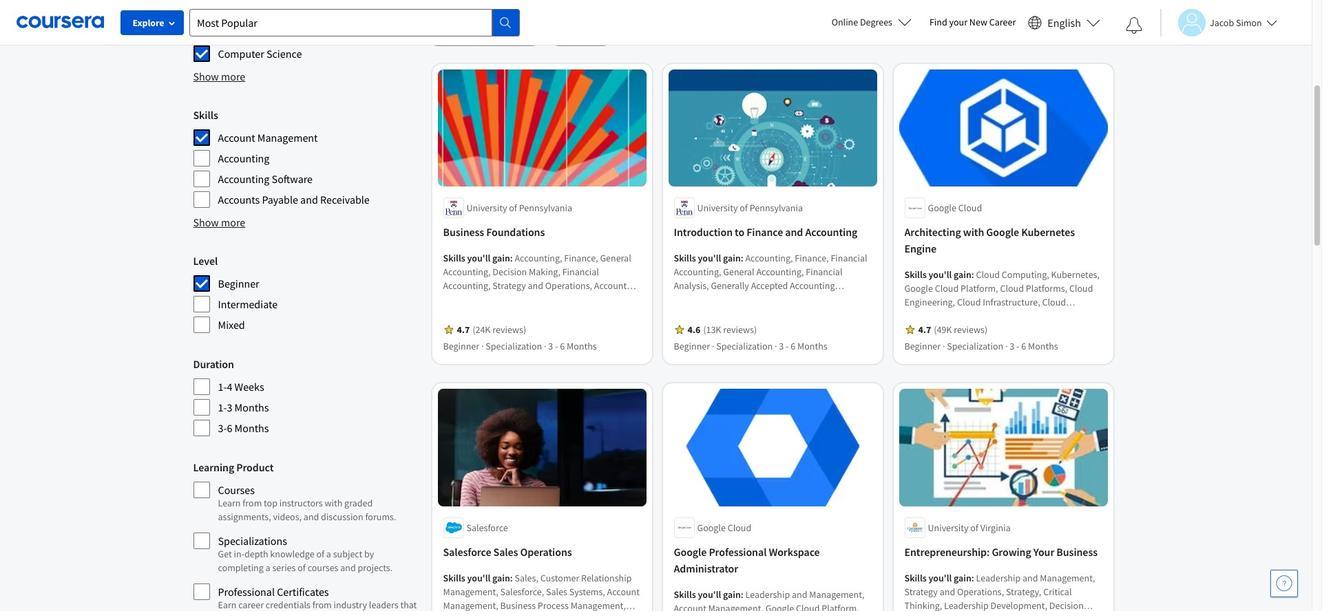 Task type: locate. For each thing, give the bounding box(es) containing it.
professional
[[709, 545, 767, 559], [218, 585, 275, 599]]

2 beginner · specialization · 3 - 6 months from the left
[[674, 341, 828, 353]]

and
[[238, 6, 256, 19], [300, 193, 318, 207], [785, 226, 803, 239], [972, 338, 987, 350], [304, 511, 319, 523], [340, 562, 356, 574]]

·
[[481, 341, 484, 353], [544, 341, 547, 353], [712, 341, 715, 353], [775, 341, 777, 353], [943, 341, 945, 353], [1006, 341, 1008, 353]]

0 vertical spatial show more
[[193, 70, 245, 83]]

1 reviews) from the left
[[493, 324, 526, 336]]

1 horizontal spatial google cloud
[[928, 202, 982, 215]]

salesforce for salesforce sales operations
[[443, 545, 491, 559]]

1 specialization from the left
[[486, 341, 542, 353]]

0 horizontal spatial university of pennsylvania
[[467, 202, 572, 215]]

and right finance
[[785, 226, 803, 239]]

google cloud up architecting
[[928, 202, 982, 215]]

2 vertical spatial management
[[1049, 338, 1102, 350]]

get
[[218, 548, 232, 561]]

skills
[[193, 108, 218, 122], [443, 252, 465, 265], [674, 252, 696, 265], [905, 269, 927, 281], [443, 572, 465, 585], [905, 572, 927, 585], [674, 589, 696, 601]]

0 horizontal spatial -
[[555, 341, 558, 353]]

skills you'll gain : down administrator
[[674, 589, 746, 601]]

business left 'foundations'
[[443, 226, 484, 239]]

beginner down '4.6'
[[674, 341, 710, 353]]

0 vertical spatial salesforce
[[467, 522, 508, 534]]

with inside learn from top instructors with graded assignments, videos, and discussion forums.
[[325, 497, 343, 510]]

kubernetes,
[[1051, 269, 1100, 281]]

1 horizontal spatial university of pennsylvania
[[697, 202, 803, 215]]

1 horizontal spatial pennsylvania
[[750, 202, 803, 215]]

beginner for introduction to finance and accounting
[[674, 341, 710, 353]]

business foundations link
[[443, 224, 641, 241]]

2 horizontal spatial business
[[1057, 545, 1098, 559]]

salesforce up sales
[[467, 522, 508, 534]]

beginner · specialization · 3 - 6 months down 4.7 (24k reviews)
[[443, 341, 597, 353]]

beginner down (24k
[[443, 341, 479, 353]]

show more button down accounts
[[193, 214, 245, 231]]

1- for 3
[[218, 401, 227, 415]]

0 vertical spatial account management
[[436, 29, 523, 41]]

series
[[272, 562, 296, 574]]

2 horizontal spatial beginner · specialization · 3 - 6 months
[[905, 341, 1058, 353]]

google inside architecting with google kubernetes engine
[[987, 226, 1019, 239]]

4.7
[[457, 324, 470, 336], [918, 324, 931, 336]]

2 horizontal spatial management
[[1049, 338, 1102, 350]]

1 4.7 from the left
[[457, 324, 470, 336]]

more
[[221, 70, 245, 83], [221, 216, 245, 229]]

gain down sales
[[493, 572, 510, 585]]

1 horizontal spatial professional
[[709, 545, 767, 559]]

account
[[436, 29, 468, 41], [218, 131, 255, 145], [1015, 338, 1047, 350]]

skills you'll gain : down sales
[[443, 572, 515, 585]]

1 vertical spatial learning
[[193, 461, 234, 475]]

2 show more button from the top
[[193, 214, 245, 231]]

1 horizontal spatial business
[[443, 226, 484, 239]]

you'll down salesforce sales operations
[[467, 572, 491, 585]]

beginner inside level group
[[218, 277, 259, 291]]

cloud up billing
[[957, 296, 981, 309]]

university of pennsylvania for to
[[697, 202, 803, 215]]

with inside architecting with google kubernetes engine
[[963, 226, 984, 239]]

(13k
[[703, 324, 721, 336]]

you'll down introduction
[[698, 252, 721, 265]]

: down to
[[741, 252, 744, 265]]

1 vertical spatial with
[[325, 497, 343, 510]]

pennsylvania up business foundations link
[[519, 202, 572, 215]]

0 horizontal spatial professional
[[218, 585, 275, 599]]

0 vertical spatial professional
[[709, 545, 767, 559]]

google professional workspace administrator link
[[674, 544, 872, 577]]

1 1- from the top
[[218, 380, 227, 394]]

0 horizontal spatial beginner · specialization · 3 - 6 months
[[443, 341, 597, 353]]

tools,
[[989, 338, 1013, 350]]

2 horizontal spatial reviews)
[[954, 324, 988, 336]]

pennsylvania up introduction to finance and accounting link
[[750, 202, 803, 215]]

beginner for architecting with google kubernetes engine
[[905, 341, 941, 353]]

specialization
[[486, 341, 542, 353], [716, 341, 773, 353], [947, 341, 1004, 353]]

google professional workspace administrator
[[674, 545, 820, 576]]

beginner · specialization · 3 - 6 months for to
[[674, 341, 828, 353]]

and right arts
[[238, 6, 256, 19]]

skills you'll gain : down entrepreneurship:
[[905, 572, 976, 585]]

accounts payable and receivable
[[218, 193, 370, 207]]

specializations
[[218, 534, 287, 548]]

reviews) right (24k
[[493, 324, 526, 336]]

skills inside group
[[193, 108, 218, 122]]

4.7 (24k reviews)
[[457, 324, 526, 336]]

show down computer on the left
[[193, 70, 219, 83]]

with right architecting
[[963, 226, 984, 239]]

reviews)
[[493, 324, 526, 336], [723, 324, 757, 336], [954, 324, 988, 336]]

explore button
[[121, 10, 184, 35]]

online degrees
[[832, 16, 893, 28]]

1 horizontal spatial management
[[470, 29, 523, 41]]

2 4.7 from the left
[[918, 324, 931, 336]]

- for foundations
[[555, 341, 558, 353]]

of up to
[[740, 202, 748, 215]]

2 vertical spatial accounting
[[805, 226, 858, 239]]

1 university of pennsylvania from the left
[[467, 202, 572, 215]]

university of pennsylvania up to
[[697, 202, 803, 215]]

reviews) down billing
[[954, 324, 988, 336]]

reviews) for to
[[723, 324, 757, 336]]

learning product
[[193, 461, 274, 475]]

: down entrepreneurship:
[[972, 572, 974, 585]]

0 horizontal spatial specialization
[[486, 341, 542, 353]]

entrepreneurship:
[[905, 545, 990, 559]]

management down language learning button
[[470, 29, 523, 41]]

0 vertical spatial management
[[470, 29, 523, 41]]

beginner · specialization · 3 - 6 months for foundations
[[443, 341, 597, 353]]

1 - from the left
[[555, 341, 558, 353]]

0 horizontal spatial pennsylvania
[[519, 202, 572, 215]]

months for architecting with google kubernetes engine
[[1028, 341, 1058, 353]]

2 vertical spatial business
[[1057, 545, 1098, 559]]

1-4 weeks
[[218, 380, 264, 394]]

3 specialization from the left
[[947, 341, 1004, 353]]

you'll for operations
[[467, 572, 491, 585]]

2 1- from the top
[[218, 401, 227, 415]]

management down api,
[[1049, 338, 1102, 350]]

and down software
[[300, 193, 318, 207]]

from
[[243, 497, 262, 510]]

you'll down administrator
[[698, 589, 721, 601]]

of up 'foundations'
[[509, 202, 517, 215]]

cloud up platforms
[[937, 324, 960, 336]]

courses
[[308, 562, 338, 574]]

3 for to
[[779, 341, 784, 353]]

0 horizontal spatial management
[[257, 131, 318, 145]]

cloud up engineering,
[[935, 283, 959, 295]]

business up computer on the left
[[218, 26, 259, 40]]

your
[[1034, 545, 1055, 559]]

show more button
[[193, 68, 245, 85], [193, 214, 245, 231]]

0 vertical spatial account
[[436, 29, 468, 41]]

: for operations
[[510, 572, 513, 585]]

2 pennsylvania from the left
[[750, 202, 803, 215]]

0 vertical spatial show
[[193, 70, 219, 83]]

1 vertical spatial show more
[[193, 216, 245, 229]]

4.7 for architecting with google kubernetes engine
[[918, 324, 931, 336]]

management inside button
[[470, 29, 523, 41]]

gain for operations
[[493, 572, 510, 585]]

more down accounts
[[221, 216, 245, 229]]

you'll up engineering,
[[929, 269, 952, 281]]

1 horizontal spatial account management
[[436, 29, 523, 41]]

1 vertical spatial google cloud
[[697, 522, 752, 534]]

business for business foundations
[[443, 226, 484, 239]]

management up software
[[257, 131, 318, 145]]

skills you'll gain : down introduction
[[674, 252, 746, 265]]

-
[[555, 341, 558, 353], [786, 341, 789, 353], [1017, 341, 1020, 353]]

1 vertical spatial accounting
[[218, 172, 270, 186]]

0 vertical spatial more
[[221, 70, 245, 83]]

2 - from the left
[[786, 341, 789, 353]]

specialization down 4.6 (13k reviews)
[[716, 341, 773, 353]]

0 horizontal spatial 4.7
[[457, 324, 470, 336]]

a up courses
[[326, 548, 331, 561]]

learning up account management button
[[477, 1, 512, 14]]

and down instructors
[[304, 511, 319, 523]]

of
[[509, 202, 517, 215], [740, 202, 748, 215], [971, 522, 979, 534], [316, 548, 324, 561], [298, 562, 306, 574]]

beginner · specialization · 3 - 6 months for with
[[905, 341, 1058, 353]]

cloud up architecting with google kubernetes engine
[[959, 202, 982, 215]]

1 vertical spatial 1-
[[218, 401, 227, 415]]

1 show more button from the top
[[193, 68, 245, 85]]

0 horizontal spatial account management
[[218, 131, 318, 145]]

1- up 3-
[[218, 401, 227, 415]]

accounting right finance
[[805, 226, 858, 239]]

0 horizontal spatial with
[[325, 497, 343, 510]]

3 beginner · specialization · 3 - 6 months from the left
[[905, 341, 1058, 353]]

1 horizontal spatial a
[[326, 548, 331, 561]]

2 horizontal spatial specialization
[[947, 341, 1004, 353]]

: down google professional workspace administrator
[[741, 589, 744, 601]]

gain up the platform, on the top right of the page
[[954, 269, 972, 281]]

1 horizontal spatial reviews)
[[723, 324, 757, 336]]

None search field
[[189, 9, 520, 36]]

language learning button
[[427, 0, 532, 19]]

2 horizontal spatial -
[[1017, 341, 1020, 353]]

show up the level
[[193, 216, 219, 229]]

product
[[236, 461, 274, 475]]

you'll for workspace
[[698, 589, 721, 601]]

professional inside google professional workspace administrator
[[709, 545, 767, 559]]

management,
[[905, 310, 960, 323]]

2 reviews) from the left
[[723, 324, 757, 336]]

pennsylvania for to
[[750, 202, 803, 215]]

duration group
[[193, 356, 418, 437]]

google
[[928, 202, 957, 215], [987, 226, 1019, 239], [905, 283, 933, 295], [1038, 310, 1067, 323], [697, 522, 726, 534], [674, 545, 707, 559]]

reviews) right "(13k"
[[723, 324, 757, 336]]

2 more from the top
[[221, 216, 245, 229]]

account management inside button
[[436, 29, 523, 41]]

1 vertical spatial professional
[[218, 585, 275, 599]]

6 for business foundations
[[560, 341, 565, 353]]

beginner · specialization · 3 - 6 months down storage,
[[905, 341, 1058, 353]]

2 university of pennsylvania from the left
[[697, 202, 803, 215]]

1 vertical spatial salesforce
[[443, 545, 491, 559]]

pennsylvania
[[519, 202, 572, 215], [750, 202, 803, 215]]

2 horizontal spatial account
[[1015, 338, 1047, 350]]

accounting up accounts
[[218, 172, 270, 186]]

show more button down computer on the left
[[193, 68, 245, 85]]

0 horizontal spatial google cloud
[[697, 522, 752, 534]]

introduction
[[674, 226, 733, 239]]

learning up courses
[[193, 461, 234, 475]]

2 horizontal spatial university
[[928, 522, 969, 534]]

salesforce left sales
[[443, 545, 491, 559]]

learn
[[218, 497, 241, 510]]

gain down to
[[723, 252, 741, 265]]

specialization down 4.7 (24k reviews)
[[486, 341, 542, 353]]

1 vertical spatial a
[[266, 562, 270, 574]]

professional inside 'learning product' group
[[218, 585, 275, 599]]

3 · from the left
[[712, 341, 715, 353]]

1 horizontal spatial specialization
[[716, 341, 773, 353]]

accounting up accounting software
[[218, 152, 270, 165]]

3 - from the left
[[1017, 341, 1020, 353]]

more down computer on the left
[[221, 70, 245, 83]]

skills you'll gain : down business foundations
[[443, 252, 515, 265]]

- for to
[[786, 341, 789, 353]]

computing,
[[1002, 269, 1050, 281]]

university up introduction
[[697, 202, 738, 215]]

university up business foundations
[[467, 202, 507, 215]]

3 reviews) from the left
[[954, 324, 988, 336]]

1 horizontal spatial -
[[786, 341, 789, 353]]

1 vertical spatial show more button
[[193, 214, 245, 231]]

simon
[[1236, 16, 1262, 29]]

1 beginner · specialization · 3 - 6 months from the left
[[443, 341, 597, 353]]

: down salesforce sales operations
[[510, 572, 513, 585]]

show more
[[193, 70, 245, 83], [193, 216, 245, 229]]

and down storage,
[[972, 338, 987, 350]]

foundations
[[486, 226, 545, 239]]

0 vertical spatial 1-
[[218, 380, 227, 394]]

beginner · specialization · 3 - 6 months down 4.6 (13k reviews)
[[674, 341, 828, 353]]

1 show more from the top
[[193, 70, 245, 83]]

google inside google professional workspace administrator
[[674, 545, 707, 559]]

6 · from the left
[[1006, 341, 1008, 353]]

6 for introduction to finance and accounting
[[791, 341, 796, 353]]

months for introduction to finance and accounting
[[798, 341, 828, 353]]

0 horizontal spatial business
[[218, 26, 259, 40]]

1 vertical spatial business
[[443, 226, 484, 239]]

0 vertical spatial show more button
[[193, 68, 245, 85]]

gain down entrepreneurship:
[[954, 572, 972, 585]]

1 pennsylvania from the left
[[519, 202, 572, 215]]

4.7 left (24k
[[457, 324, 470, 336]]

mixed
[[218, 318, 245, 332]]

gain down administrator
[[723, 589, 741, 601]]

0 vertical spatial business
[[218, 26, 259, 40]]

1 vertical spatial account management
[[218, 131, 318, 145]]

find your new career
[[930, 16, 1016, 28]]

architecting with google kubernetes engine
[[905, 226, 1075, 256]]

1 vertical spatial more
[[221, 216, 245, 229]]

to
[[735, 226, 745, 239]]

find
[[930, 16, 948, 28]]

gain
[[493, 252, 510, 265], [723, 252, 741, 265], [954, 269, 972, 281], [493, 572, 510, 585], [954, 572, 972, 585], [723, 589, 741, 601]]

account down language
[[436, 29, 468, 41]]

coursera image
[[17, 11, 104, 33]]

3-
[[218, 422, 227, 435]]

4.7 down management,
[[918, 324, 931, 336]]

online
[[832, 16, 858, 28]]

0 horizontal spatial account
[[218, 131, 255, 145]]

1 vertical spatial account
[[218, 131, 255, 145]]

skills you'll gain : for operations
[[443, 572, 515, 585]]

beginner up intermediate
[[218, 277, 259, 291]]

1 horizontal spatial 4.7
[[918, 324, 931, 336]]

show
[[193, 70, 219, 83], [193, 216, 219, 229]]

show more down accounts
[[193, 216, 245, 229]]

1 vertical spatial show
[[193, 216, 219, 229]]

6
[[560, 341, 565, 353], [791, 341, 796, 353], [1022, 341, 1026, 353], [227, 422, 232, 435]]

0 vertical spatial with
[[963, 226, 984, 239]]

reviews) for with
[[954, 324, 988, 336]]

2 specialization from the left
[[716, 341, 773, 353]]

you'll
[[467, 252, 491, 265], [698, 252, 721, 265], [929, 269, 952, 281], [467, 572, 491, 585], [929, 572, 952, 585], [698, 589, 721, 601]]

1 horizontal spatial account
[[436, 29, 468, 41]]

1 horizontal spatial university
[[697, 202, 738, 215]]

0 vertical spatial accounting
[[218, 152, 270, 165]]

0 vertical spatial google cloud
[[928, 202, 982, 215]]

app
[[1069, 310, 1085, 323]]

account management down language learning button
[[436, 29, 523, 41]]

months
[[567, 341, 597, 353], [798, 341, 828, 353], [1028, 341, 1058, 353], [235, 401, 269, 415], [235, 422, 269, 435]]

university of pennsylvania up 'foundations'
[[467, 202, 572, 215]]

and inside learn from top instructors with graded assignments, videos, and discussion forums.
[[304, 511, 319, 523]]

: for finance
[[741, 252, 744, 265]]

1 horizontal spatial beginner · specialization · 3 - 6 months
[[674, 341, 828, 353]]

business right your
[[1057, 545, 1098, 559]]

1 horizontal spatial with
[[963, 226, 984, 239]]

0 horizontal spatial reviews)
[[493, 324, 526, 336]]

0 horizontal spatial learning
[[193, 461, 234, 475]]

forums.
[[365, 511, 396, 523]]

of up courses
[[316, 548, 324, 561]]

2 vertical spatial account
[[1015, 338, 1047, 350]]

account up accounting software
[[218, 131, 255, 145]]

of for growing
[[971, 522, 979, 534]]

: down 'foundations'
[[510, 252, 513, 265]]

0 horizontal spatial university
[[467, 202, 507, 215]]

account inside skills group
[[218, 131, 255, 145]]

of left "virginia"
[[971, 522, 979, 534]]

1- for 4
[[218, 380, 227, 394]]

months for business foundations
[[567, 341, 597, 353]]

sales
[[494, 545, 518, 559]]

account management
[[436, 29, 523, 41], [218, 131, 318, 145]]

jacob simon
[[1210, 16, 1262, 29]]

google cloud up google professional workspace administrator
[[697, 522, 752, 534]]

with up discussion on the left of page
[[325, 497, 343, 510]]

new
[[970, 16, 988, 28]]

1 vertical spatial management
[[257, 131, 318, 145]]

knowledge
[[270, 548, 314, 561]]

account down the devops,
[[1015, 338, 1047, 350]]

0 vertical spatial learning
[[477, 1, 512, 14]]

language learning
[[436, 1, 512, 14]]

a left series
[[266, 562, 270, 574]]

introduction to finance and accounting
[[674, 226, 858, 239]]

google cloud
[[928, 202, 982, 215], [697, 522, 752, 534]]

specialization down storage,
[[947, 341, 1004, 353]]

professional up administrator
[[709, 545, 767, 559]]

1- down duration at left bottom
[[218, 380, 227, 394]]

2 · from the left
[[544, 341, 547, 353]]

1 · from the left
[[481, 341, 484, 353]]

a
[[326, 548, 331, 561], [266, 562, 270, 574]]

university of pennsylvania for foundations
[[467, 202, 572, 215]]

account management up accounting software
[[218, 131, 318, 145]]

platforms
[[930, 338, 970, 350]]

beginner down the 'engine,'
[[905, 341, 941, 353]]

subject
[[333, 548, 363, 561]]

1 horizontal spatial learning
[[477, 1, 512, 14]]

instructors
[[279, 497, 323, 510]]

explore
[[133, 17, 164, 29]]

and down subject
[[340, 562, 356, 574]]

learning inside button
[[477, 1, 512, 14]]



Task type: describe. For each thing, give the bounding box(es) containing it.
in-
[[234, 548, 244, 561]]

0 vertical spatial a
[[326, 548, 331, 561]]

1-3 months
[[218, 401, 269, 415]]

help center image
[[1276, 576, 1293, 592]]

growing
[[992, 545, 1032, 559]]

5 · from the left
[[943, 341, 945, 353]]

completing
[[218, 562, 264, 574]]

salesforce for salesforce
[[467, 522, 508, 534]]

0 horizontal spatial a
[[266, 562, 270, 574]]

account management button
[[427, 24, 543, 46]]

engine,
[[905, 324, 935, 336]]

cloud down the 'engine,'
[[905, 338, 928, 350]]

workspace
[[769, 545, 820, 559]]

engineering,
[[905, 296, 955, 309]]

&
[[989, 310, 995, 323]]

: for workspace
[[741, 589, 744, 601]]

invoicing,
[[997, 310, 1036, 323]]

account inside button
[[436, 29, 468, 41]]

3 for with
[[1010, 341, 1015, 353]]

information technology
[[936, 1, 1033, 14]]

finance
[[747, 226, 783, 239]]

billing
[[962, 310, 987, 323]]

(49k
[[934, 324, 952, 336]]

(24k
[[473, 324, 491, 336]]

cloud down platforms,
[[1042, 296, 1066, 309]]

4
[[227, 380, 232, 394]]

skills you'll gain : up engineering,
[[905, 269, 976, 281]]

4.7 (49k reviews)
[[918, 324, 988, 336]]

cloud up infrastructure,
[[1000, 283, 1024, 295]]

find your new career link
[[923, 14, 1023, 31]]

information
[[936, 1, 984, 14]]

language
[[436, 1, 475, 14]]

humanities
[[258, 6, 311, 19]]

skills you'll gain : for finance
[[674, 252, 746, 265]]

business foundations
[[443, 226, 545, 239]]

accounting inside introduction to finance and accounting link
[[805, 226, 858, 239]]

devops,
[[997, 324, 1031, 336]]

university for introduction
[[697, 202, 738, 215]]

pennsylvania for foundations
[[519, 202, 572, 215]]

and inside skills group
[[300, 193, 318, 207]]

and inside get in-depth knowledge of a subject by completing a series of courses and projects.
[[340, 562, 356, 574]]

graded
[[344, 497, 373, 510]]

: up the platform, on the top right of the page
[[972, 269, 974, 281]]

cloud up google professional workspace administrator
[[728, 522, 752, 534]]

professional certificates
[[218, 585, 329, 599]]

reviews) for foundations
[[493, 324, 526, 336]]

infrastructure,
[[983, 296, 1041, 309]]

2 show from the top
[[193, 216, 219, 229]]

business inside 'link'
[[1057, 545, 1098, 559]]

you'll for your
[[929, 572, 952, 585]]

level group
[[193, 253, 418, 334]]

: for your
[[972, 572, 974, 585]]

payable
[[262, 193, 298, 207]]

skills you'll gain : for your
[[905, 572, 976, 585]]

4 · from the left
[[775, 341, 777, 353]]

administrator
[[674, 562, 738, 576]]

cloud down kubernetes,
[[1070, 283, 1093, 295]]

skills for salesforce sales operations
[[443, 572, 465, 585]]

learning inside group
[[193, 461, 234, 475]]

What do you want to learn? text field
[[189, 9, 492, 36]]

account management inside skills group
[[218, 131, 318, 145]]

learn from top instructors with graded assignments, videos, and discussion forums.
[[218, 497, 396, 523]]

accounts
[[218, 193, 260, 207]]

duration
[[193, 357, 234, 371]]

accounting for accounting software
[[218, 172, 270, 186]]

2 show more from the top
[[193, 216, 245, 229]]

introduction to finance and accounting link
[[674, 224, 872, 241]]

specialization for to
[[716, 341, 773, 353]]

accounting for accounting
[[218, 152, 270, 165]]

account inside cloud computing, kubernetes, google cloud platform, cloud platforms, cloud engineering, cloud infrastructure, cloud management, billing & invoicing, google app engine, cloud storage, devops, cloud api, other cloud platforms and tools, account management
[[1015, 338, 1047, 350]]

google cloud for with
[[928, 202, 982, 215]]

cloud left api,
[[1033, 324, 1057, 336]]

4.6
[[688, 324, 701, 336]]

skills for google professional workspace administrator
[[674, 589, 696, 601]]

english button
[[1023, 0, 1106, 45]]

depth
[[244, 548, 268, 561]]

information technology button
[[927, 0, 1053, 19]]

skills for entrepreneurship: growing your business
[[905, 572, 927, 585]]

computer science
[[218, 47, 302, 61]]

discussion
[[321, 511, 363, 523]]

technology
[[986, 1, 1033, 14]]

computer
[[218, 47, 264, 61]]

management inside cloud computing, kubernetes, google cloud platform, cloud platforms, cloud engineering, cloud infrastructure, cloud management, billing & invoicing, google app engine, cloud storage, devops, cloud api, other cloud platforms and tools, account management
[[1049, 338, 1102, 350]]

architecting with google kubernetes engine link
[[905, 224, 1102, 257]]

management inside skills group
[[257, 131, 318, 145]]

- for with
[[1017, 341, 1020, 353]]

of for foundations
[[509, 202, 517, 215]]

specialization for foundations
[[486, 341, 542, 353]]

learning product group
[[193, 459, 418, 612]]

entrepreneurship: growing your business link
[[905, 544, 1102, 561]]

salesforce sales operations link
[[443, 544, 641, 561]]

skills for business foundations
[[443, 252, 465, 265]]

show notifications image
[[1126, 17, 1143, 34]]

beginner for business foundations
[[443, 341, 479, 353]]

by
[[364, 548, 374, 561]]

arts and humanities
[[218, 6, 311, 19]]

of down knowledge
[[298, 562, 306, 574]]

you'll down business foundations
[[467, 252, 491, 265]]

skills you'll gain : for workspace
[[674, 589, 746, 601]]

university for business
[[467, 202, 507, 215]]

operations
[[520, 545, 572, 559]]

degrees
[[860, 16, 893, 28]]

architecting
[[905, 226, 961, 239]]

3-6 months
[[218, 422, 269, 435]]

get in-depth knowledge of a subject by completing a series of courses and projects.
[[218, 548, 393, 574]]

platform,
[[961, 283, 998, 295]]

gain for finance
[[723, 252, 741, 265]]

projects.
[[358, 562, 393, 574]]

assignments,
[[218, 511, 271, 523]]

3 for foundations
[[548, 341, 553, 353]]

university for entrepreneurship:
[[928, 522, 969, 534]]

6 for architecting with google kubernetes engine
[[1022, 341, 1026, 353]]

you'll for finance
[[698, 252, 721, 265]]

4.6 (13k reviews)
[[688, 324, 757, 336]]

skills group
[[193, 107, 418, 209]]

career
[[990, 16, 1016, 28]]

intermediate
[[218, 298, 278, 311]]

your
[[949, 16, 968, 28]]

1 show from the top
[[193, 70, 219, 83]]

gain for your
[[954, 572, 972, 585]]

skills for introduction to finance and accounting
[[674, 252, 696, 265]]

3 inside duration group
[[227, 401, 232, 415]]

kubernetes
[[1022, 226, 1075, 239]]

arts
[[218, 6, 236, 19]]

other
[[1076, 324, 1099, 336]]

1 more from the top
[[221, 70, 245, 83]]

science
[[267, 47, 302, 61]]

university of virginia
[[928, 522, 1011, 534]]

and inside cloud computing, kubernetes, google cloud platform, cloud platforms, cloud engineering, cloud infrastructure, cloud management, billing & invoicing, google app engine, cloud storage, devops, cloud api, other cloud platforms and tools, account management
[[972, 338, 987, 350]]

jacob simon button
[[1161, 9, 1277, 36]]

online degrees button
[[821, 7, 923, 37]]

of for to
[[740, 202, 748, 215]]

6 inside duration group
[[227, 422, 232, 435]]

business for business
[[218, 26, 259, 40]]

engine
[[905, 242, 937, 256]]

specialization for with
[[947, 341, 1004, 353]]

cloud up the platform, on the top right of the page
[[976, 269, 1000, 281]]

4.7 for business foundations
[[457, 324, 470, 336]]

gain down business foundations
[[493, 252, 510, 265]]

weeks
[[235, 380, 264, 394]]

videos,
[[273, 511, 302, 523]]

entrepreneurship: growing your business
[[905, 545, 1098, 559]]

gain for workspace
[[723, 589, 741, 601]]

google cloud for professional
[[697, 522, 752, 534]]

certificates
[[277, 585, 329, 599]]

receivable
[[320, 193, 370, 207]]



Task type: vqa. For each thing, say whether or not it's contained in the screenshot.
Options list list box
no



